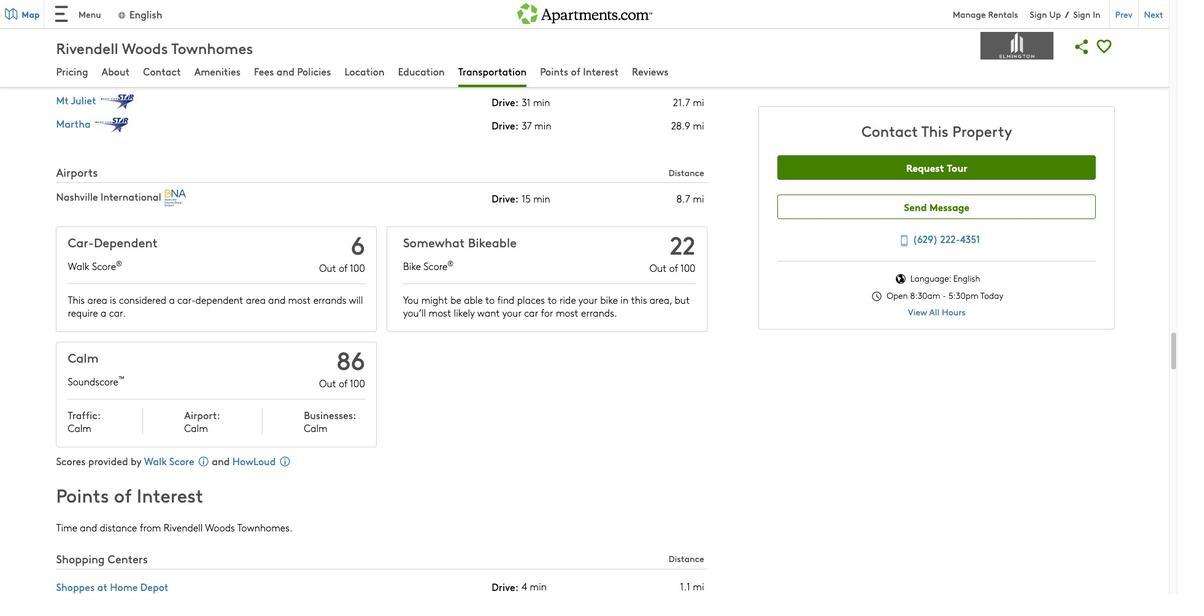 Task type: describe. For each thing, give the bounding box(es) containing it.
shopping centers
[[56, 551, 148, 567]]

send
[[905, 199, 928, 213]]

points of interest button
[[540, 64, 619, 80]]

walk score
[[144, 455, 194, 468]]

drive: for martha
[[492, 119, 519, 132]]

property management company logo image
[[981, 32, 1055, 60]]

in
[[1094, 8, 1101, 20]]

scores
[[56, 455, 86, 468]]

0 horizontal spatial points of interest
[[56, 483, 203, 508]]

riverfront link
[[56, 24, 102, 37]]

1 horizontal spatial points of interest
[[540, 64, 619, 78]]

2 sign from the left
[[1074, 8, 1091, 20]]

0 horizontal spatial english
[[130, 7, 162, 21]]

calm for traffic:
[[68, 422, 91, 435]]

amenities button
[[194, 64, 241, 80]]

car.
[[109, 306, 126, 319]]

pricing
[[56, 64, 88, 78]]

pricing button
[[56, 64, 88, 80]]

map link
[[0, 0, 44, 28]]

mi for hermitage
[[693, 72, 705, 85]]

tennessee regional transportation authority music city star image for martha
[[94, 117, 130, 134]]

bike
[[601, 293, 618, 306]]

transportation
[[459, 64, 527, 78]]

share listing image
[[1072, 36, 1094, 58]]

walk score ®
[[68, 259, 122, 273]]

car
[[525, 306, 539, 319]]

dependent
[[94, 234, 158, 251]]

shoppes at home depot link
[[56, 580, 169, 594]]

min for hermitage
[[535, 72, 552, 85]]

might
[[422, 293, 448, 306]]

0 horizontal spatial interest
[[137, 483, 203, 508]]

menu
[[79, 8, 101, 20]]

1 horizontal spatial your
[[579, 293, 598, 306]]

tennessee regional transportation authority music city star image for riverfront
[[106, 24, 142, 41]]

from
[[140, 521, 161, 534]]

1 area from the left
[[87, 293, 107, 306]]

4
[[522, 581, 528, 593]]

mi for riverfront
[[693, 26, 705, 39]]

1 horizontal spatial most
[[429, 306, 452, 319]]

but
[[675, 293, 690, 306]]

for
[[541, 306, 554, 319]]

contact for contact button
[[143, 64, 181, 78]]

5 drive: from the top
[[492, 192, 519, 205]]

next
[[1145, 8, 1164, 20]]

shoppes at home depot
[[56, 580, 169, 594]]

airports
[[56, 165, 98, 180]]

100 for 86
[[350, 377, 365, 390]]

6
[[351, 228, 365, 262]]

about button
[[102, 64, 130, 80]]

transportation button
[[459, 64, 527, 80]]

sign up link
[[1031, 8, 1062, 20]]

8.7
[[677, 192, 691, 205]]

contact button
[[143, 64, 181, 80]]

walk for walk score
[[144, 455, 167, 468]]

mi for martha
[[693, 119, 705, 132]]

bike score ®
[[403, 259, 454, 273]]

juliet
[[71, 94, 96, 107]]

min for martha
[[535, 119, 552, 132]]

open
[[887, 290, 909, 301]]

property
[[953, 120, 1013, 141]]

of for 86
[[339, 377, 348, 390]]

tennessee regional transportation authority music city star image for donelson
[[102, 47, 138, 64]]

out of 100 for 22
[[650, 262, 696, 275]]

reviews button
[[633, 64, 669, 80]]

out for 6
[[319, 262, 336, 275]]

by
[[131, 455, 142, 468]]

riverfront
[[56, 24, 102, 37]]

8.7 mi
[[677, 192, 705, 205]]

today
[[981, 290, 1004, 301]]

somewhat
[[403, 234, 465, 251]]

22
[[671, 228, 696, 262]]

rentals
[[989, 8, 1019, 20]]

you
[[403, 293, 419, 306]]

home
[[110, 580, 138, 594]]

considered
[[119, 293, 166, 306]]

open 8:30am - 5:30pm today
[[885, 290, 1004, 301]]

menu button
[[44, 0, 111, 28]]

traffic:
[[68, 408, 101, 422]]

martha link
[[56, 117, 91, 130]]

nashville
[[56, 190, 98, 203]]

will
[[349, 293, 363, 306]]

tour
[[948, 160, 968, 174]]

(629)
[[913, 232, 939, 246]]

language:
[[911, 273, 952, 284]]

donelson link
[[56, 47, 99, 60]]

international
[[101, 190, 161, 203]]

distance
[[100, 521, 137, 534]]

18
[[522, 26, 531, 39]]

scores provided by
[[56, 455, 144, 468]]

errands.
[[582, 306, 618, 319]]

6 drive: from the top
[[492, 580, 519, 594]]

2 area from the left
[[246, 293, 266, 306]]

map
[[22, 8, 40, 20]]

is
[[110, 293, 116, 306]]

car-dependent
[[68, 234, 158, 251]]

® for 22
[[448, 259, 454, 268]]

provided
[[88, 455, 128, 468]]

tennessee regional transportation authority music city star image for hermitage
[[109, 70, 145, 87]]

mt juliet
[[56, 94, 96, 107]]

® for 6
[[116, 259, 122, 268]]

28.9
[[672, 119, 691, 132]]

in
[[621, 293, 629, 306]]

amenities
[[194, 64, 241, 78]]

businesses:
[[304, 408, 357, 422]]

drive: 31 min
[[492, 95, 550, 109]]

area,
[[650, 293, 673, 306]]

mt juliet link
[[56, 94, 96, 107]]

min for riverfront
[[534, 26, 551, 39]]

out for 86
[[319, 377, 336, 390]]

31
[[522, 96, 531, 109]]

score for 6
[[92, 260, 116, 273]]

send message button
[[778, 195, 1097, 219]]

interest inside points of interest button
[[584, 64, 619, 78]]

min for mt juliet
[[534, 96, 550, 109]]

centers
[[108, 551, 148, 567]]

and right time on the left
[[80, 521, 97, 534]]

howloud button
[[233, 455, 290, 468]]

2 to from the left
[[548, 293, 557, 306]]

points inside button
[[540, 64, 569, 78]]

drive: for hermitage
[[492, 72, 519, 86]]



Task type: locate. For each thing, give the bounding box(es) containing it.
tennessee regional transportation authority music city star image down english link
[[106, 24, 142, 41]]

walk for walk score ®
[[68, 260, 89, 273]]

0 vertical spatial points of interest
[[540, 64, 619, 78]]

0 horizontal spatial points
[[56, 483, 109, 508]]

apartments.com logo image
[[517, 0, 652, 24]]

of inside points of interest button
[[571, 64, 581, 78]]

2 drive: from the top
[[492, 72, 519, 86]]

most inside "this area is considered a car-dependent area and most errands will require a car."
[[288, 293, 311, 306]]

1 horizontal spatial ®
[[448, 259, 454, 268]]

drive: left 31
[[492, 95, 519, 109]]

of up businesses:
[[339, 377, 348, 390]]

most left 'likely'
[[429, 306, 452, 319]]

drive: left 18
[[492, 25, 519, 39]]

and inside "this area is considered a car-dependent area and most errands will require a car."
[[269, 293, 286, 306]]

out of 100 for 6
[[319, 262, 365, 275]]

policies
[[297, 64, 331, 78]]

min right 31
[[534, 96, 550, 109]]

2 ® from the left
[[448, 259, 454, 268]]

and left errands at the left of page
[[269, 293, 286, 306]]

drive: 15 min
[[492, 192, 551, 205]]

mi right 1.1
[[693, 581, 705, 593]]

of up but
[[670, 262, 679, 275]]

1 vertical spatial points
[[56, 483, 109, 508]]

soundscore ™
[[68, 374, 125, 388]]

calm for businesses:
[[304, 422, 328, 435]]

100 for 22
[[681, 262, 696, 275]]

1 horizontal spatial to
[[548, 293, 557, 306]]

5 mi from the top
[[693, 192, 705, 205]]

this left is
[[68, 293, 85, 306]]

2 mi from the top
[[693, 72, 705, 85]]

distance up 8.7
[[669, 166, 705, 178]]

manage rentals link
[[954, 8, 1031, 20]]

0 vertical spatial walk
[[68, 260, 89, 273]]

tennessee regional transportation authority music city star image down rivendell woods townhomes
[[109, 70, 145, 87]]

shopping
[[56, 551, 105, 567]]

location button
[[345, 64, 385, 80]]

score
[[92, 260, 116, 273], [424, 260, 448, 273], [169, 455, 194, 468]]

1 vertical spatial distance
[[669, 553, 705, 565]]

score inside bike score ®
[[424, 260, 448, 273]]

most left errands at the left of page
[[288, 293, 311, 306]]

4 drive: from the top
[[492, 119, 519, 132]]

2 distance from the top
[[669, 553, 705, 565]]

soundscore
[[68, 375, 118, 388]]

24
[[522, 72, 533, 85]]

min
[[534, 26, 551, 39], [535, 72, 552, 85], [534, 96, 550, 109], [535, 119, 552, 132], [534, 192, 551, 205], [530, 581, 547, 593]]

out of 100
[[319, 262, 365, 275], [650, 262, 696, 275], [319, 377, 365, 390]]

english up rivendell woods townhomes
[[130, 7, 162, 21]]

1 vertical spatial rivendell
[[164, 521, 203, 534]]

(629) 222-4351
[[913, 232, 981, 246]]

100 up but
[[681, 262, 696, 275]]

martha
[[56, 117, 91, 130]]

sign left up
[[1031, 8, 1048, 20]]

2 horizontal spatial score
[[424, 260, 448, 273]]

1 vertical spatial points of interest
[[56, 483, 203, 508]]

0 horizontal spatial sign
[[1031, 8, 1048, 20]]

min inside drive: 4 min
[[530, 581, 547, 593]]

english up the 5:30pm
[[954, 273, 981, 284]]

time and distance from rivendell woods townhomes.
[[56, 521, 293, 534]]

1 vertical spatial walk
[[144, 455, 167, 468]]

min inside drive: 24 min
[[535, 72, 552, 85]]

4351
[[961, 232, 981, 246]]

out up businesses:
[[319, 377, 336, 390]]

interest
[[584, 64, 619, 78], [137, 483, 203, 508]]

and right fees at the left top
[[277, 64, 295, 78]]

mi right 12.6
[[693, 26, 705, 39]]

mi
[[693, 26, 705, 39], [693, 72, 705, 85], [693, 96, 705, 109], [693, 119, 705, 132], [693, 192, 705, 205], [693, 581, 705, 593]]

0 horizontal spatial walk
[[68, 260, 89, 273]]

somewhat bikeable
[[403, 234, 517, 251]]

0 horizontal spatial this
[[68, 293, 85, 306]]

1 vertical spatial woods
[[205, 521, 235, 534]]

0 horizontal spatial rivendell
[[56, 37, 118, 57]]

mi right the '28.9'
[[693, 119, 705, 132]]

businesses: calm
[[304, 408, 357, 435]]

1 horizontal spatial score
[[169, 455, 194, 468]]

walk right by
[[144, 455, 167, 468]]

interest up time and distance from rivendell woods townhomes.
[[137, 483, 203, 508]]

222-
[[941, 232, 961, 246]]

walk score button
[[144, 455, 209, 468]]

out
[[319, 262, 336, 275], [650, 262, 667, 275], [319, 377, 336, 390]]

100 for 6
[[350, 262, 365, 275]]

calm for airport:
[[184, 422, 208, 435]]

out of 100 for 86
[[319, 377, 365, 390]]

mi for mt juliet
[[693, 96, 705, 109]]

0 horizontal spatial area
[[87, 293, 107, 306]]

to left ride
[[548, 293, 557, 306]]

drive: left 4
[[492, 580, 519, 594]]

area right dependent
[[246, 293, 266, 306]]

score inside the walk score ®
[[92, 260, 116, 273]]

score right the bike
[[424, 260, 448, 273]]

min right 15
[[534, 192, 551, 205]]

woods up contact button
[[122, 37, 168, 57]]

® down somewhat bikeable
[[448, 259, 454, 268]]

100 up businesses:
[[350, 377, 365, 390]]

drive: left 24
[[492, 72, 519, 86]]

dependent
[[196, 293, 243, 306]]

points of interest right 24
[[540, 64, 619, 78]]

car-
[[177, 293, 196, 306]]

min inside drive: 15 min
[[534, 192, 551, 205]]

1 horizontal spatial points
[[540, 64, 569, 78]]

3 drive: from the top
[[492, 95, 519, 109]]

1 distance from the top
[[669, 166, 705, 178]]

find
[[498, 293, 515, 306]]

score down airport: calm
[[169, 455, 194, 468]]

depot
[[140, 580, 169, 594]]

tennessee regional transportation authority music city star image for mt juliet
[[99, 94, 135, 111]]

sign left in
[[1074, 8, 1091, 20]]

most right "for"
[[556, 306, 579, 319]]

area
[[87, 293, 107, 306], [246, 293, 266, 306]]

0 vertical spatial woods
[[122, 37, 168, 57]]

to left find
[[486, 293, 495, 306]]

® inside bike score ®
[[448, 259, 454, 268]]

1 horizontal spatial rivendell
[[164, 521, 203, 534]]

mt
[[56, 94, 69, 107]]

1 horizontal spatial interest
[[584, 64, 619, 78]]

1 horizontal spatial woods
[[205, 521, 235, 534]]

your right ride
[[579, 293, 598, 306]]

100 up will
[[350, 262, 365, 275]]

1 vertical spatial english
[[954, 273, 981, 284]]

15.9 mi
[[673, 72, 705, 85]]

tennessee regional transportation authority music city star image down 'juliet'
[[94, 117, 130, 134]]

and inside button
[[277, 64, 295, 78]]

nashville international image
[[164, 190, 186, 207]]

/
[[1066, 8, 1070, 20]]

(629) 222-4351 link
[[894, 230, 981, 249]]

you'll
[[403, 306, 426, 319]]

min inside drive: 31 min
[[534, 96, 550, 109]]

out for 22
[[650, 262, 667, 275]]

calm inside traffic: calm
[[68, 422, 91, 435]]

6 mi from the top
[[693, 581, 705, 593]]

1 sign from the left
[[1031, 8, 1048, 20]]

tennessee regional transportation authority music city star image up about
[[102, 47, 138, 64]]

request
[[907, 160, 945, 174]]

hermitage link
[[56, 70, 106, 84]]

1 ® from the left
[[116, 259, 122, 268]]

contact for contact this property
[[862, 120, 919, 141]]

distance up 1.1
[[669, 553, 705, 565]]

0 horizontal spatial woods
[[122, 37, 168, 57]]

points
[[540, 64, 569, 78], [56, 483, 109, 508]]

this inside "this area is considered a car-dependent area and most errands will require a car."
[[68, 293, 85, 306]]

0 vertical spatial points
[[540, 64, 569, 78]]

0 vertical spatial interest
[[584, 64, 619, 78]]

out up area,
[[650, 262, 667, 275]]

1 horizontal spatial a
[[169, 293, 175, 306]]

tennessee regional transportation authority music city star image down about "button"
[[99, 94, 135, 111]]

this area is considered a car-dependent area and most errands will require a car.
[[68, 293, 363, 319]]

this
[[922, 120, 949, 141], [68, 293, 85, 306]]

score down car-dependent
[[92, 260, 116, 273]]

0 horizontal spatial score
[[92, 260, 116, 273]]

walk down car-
[[68, 260, 89, 273]]

0 vertical spatial rivendell
[[56, 37, 118, 57]]

area left is
[[87, 293, 107, 306]]

rivendell woods townhomes
[[56, 37, 253, 57]]

out of 100 up but
[[650, 262, 696, 275]]

points of interest up distance
[[56, 483, 203, 508]]

a
[[169, 293, 175, 306], [101, 306, 106, 319]]

be
[[451, 293, 462, 306]]

min right 18
[[534, 26, 551, 39]]

rivendell right from
[[164, 521, 203, 534]]

min right 37
[[535, 119, 552, 132]]

1 horizontal spatial contact
[[862, 120, 919, 141]]

reviews
[[633, 64, 669, 78]]

-
[[943, 290, 947, 301]]

1 horizontal spatial area
[[246, 293, 266, 306]]

townhomes
[[171, 37, 253, 57]]

1 vertical spatial contact
[[862, 120, 919, 141]]

1 drive: from the top
[[492, 25, 519, 39]]

0 vertical spatial distance
[[669, 166, 705, 178]]

28.9 mi
[[672, 119, 705, 132]]

and
[[277, 64, 295, 78], [269, 293, 286, 306], [209, 455, 230, 468], [80, 521, 97, 534]]

drive: left 15
[[492, 192, 519, 205]]

tennessee regional transportation authority music city star image
[[106, 24, 142, 41], [102, 47, 138, 64], [109, 70, 145, 87], [99, 94, 135, 111], [94, 117, 130, 134]]

interest left reviews
[[584, 64, 619, 78]]

a left "car-"
[[169, 293, 175, 306]]

woods left the townhomes.
[[205, 521, 235, 534]]

rivendell down riverfront link
[[56, 37, 118, 57]]

5:30pm
[[949, 290, 979, 301]]

1 horizontal spatial walk
[[144, 455, 167, 468]]

0 vertical spatial english
[[130, 7, 162, 21]]

most
[[288, 293, 311, 306], [429, 306, 452, 319], [556, 306, 579, 319]]

a left car.
[[101, 306, 106, 319]]

drive: for mt juliet
[[492, 95, 519, 109]]

min inside drive: 18 min
[[534, 26, 551, 39]]

to
[[486, 293, 495, 306], [548, 293, 557, 306]]

4 mi from the top
[[693, 119, 705, 132]]

of up distance
[[114, 483, 132, 508]]

next link
[[1139, 0, 1170, 29]]

sign
[[1031, 8, 1048, 20], [1074, 8, 1091, 20]]

airport:
[[184, 408, 220, 422]]

english link
[[117, 7, 162, 21]]

education button
[[398, 64, 445, 80]]

time
[[56, 521, 77, 534]]

1 horizontal spatial sign
[[1074, 8, 1091, 20]]

0 horizontal spatial your
[[503, 306, 522, 319]]

0 horizontal spatial ®
[[116, 259, 122, 268]]

score for 22
[[424, 260, 448, 273]]

view
[[909, 306, 928, 318]]

points of interest
[[540, 64, 619, 78], [56, 483, 203, 508]]

min inside 'drive: 37 min'
[[535, 119, 552, 132]]

1 vertical spatial this
[[68, 293, 85, 306]]

out of 100 up errands at the left of page
[[319, 262, 365, 275]]

about
[[102, 64, 130, 78]]

language: english
[[909, 273, 981, 284]]

mi right 15.9
[[693, 72, 705, 85]]

woods
[[122, 37, 168, 57], [205, 521, 235, 534]]

0 horizontal spatial a
[[101, 306, 106, 319]]

0 horizontal spatial to
[[486, 293, 495, 306]]

2 horizontal spatial most
[[556, 306, 579, 319]]

your left car
[[503, 306, 522, 319]]

1 horizontal spatial this
[[922, 120, 949, 141]]

donelson
[[56, 47, 99, 60]]

out up errands at the left of page
[[319, 262, 336, 275]]

® inside the walk score ®
[[116, 259, 122, 268]]

calm inside airport: calm
[[184, 422, 208, 435]]

1 horizontal spatial english
[[954, 273, 981, 284]]

points right 24
[[540, 64, 569, 78]]

out of 100 up businesses:
[[319, 377, 365, 390]]

contact down rivendell woods townhomes
[[143, 64, 181, 78]]

drive: left 37
[[492, 119, 519, 132]]

drive: 18 min
[[492, 25, 551, 39]]

this up request tour
[[922, 120, 949, 141]]

at
[[97, 580, 107, 594]]

1.1 mi
[[681, 581, 705, 593]]

™
[[118, 374, 125, 384]]

of right 24
[[571, 64, 581, 78]]

contact up request
[[862, 120, 919, 141]]

1 vertical spatial interest
[[137, 483, 203, 508]]

of for 6
[[339, 262, 348, 275]]

of left 6
[[339, 262, 348, 275]]

0 vertical spatial this
[[922, 120, 949, 141]]

places
[[517, 293, 545, 306]]

15.9
[[673, 72, 691, 85]]

1 to from the left
[[486, 293, 495, 306]]

ride
[[560, 293, 576, 306]]

you might be able to find places to ride your bike in this area, but you'll most likely want your car for most errands.
[[403, 293, 690, 319]]

min right 4
[[530, 581, 547, 593]]

drive: for riverfront
[[492, 25, 519, 39]]

3 mi from the top
[[693, 96, 705, 109]]

1.1
[[681, 581, 691, 593]]

mi right 21.7
[[693, 96, 705, 109]]

1 mi from the top
[[693, 26, 705, 39]]

and left howloud
[[209, 455, 230, 468]]

location
[[345, 64, 385, 78]]

calm
[[68, 349, 99, 366], [68, 422, 91, 435], [184, 422, 208, 435], [304, 422, 328, 435]]

points up time on the left
[[56, 483, 109, 508]]

0 horizontal spatial contact
[[143, 64, 181, 78]]

nashville international
[[56, 190, 161, 203]]

calm inside businesses: calm
[[304, 422, 328, 435]]

airport: calm
[[184, 408, 220, 435]]

hours
[[943, 306, 966, 318]]

walk inside the walk score ®
[[68, 260, 89, 273]]

® down car-dependent
[[116, 259, 122, 268]]

min right 24
[[535, 72, 552, 85]]

0 horizontal spatial most
[[288, 293, 311, 306]]

of for 22
[[670, 262, 679, 275]]

mi right 8.7
[[693, 192, 705, 205]]

fees and policies button
[[254, 64, 331, 80]]

0 vertical spatial contact
[[143, 64, 181, 78]]



Task type: vqa. For each thing, say whether or not it's contained in the screenshot.
Location button
yes



